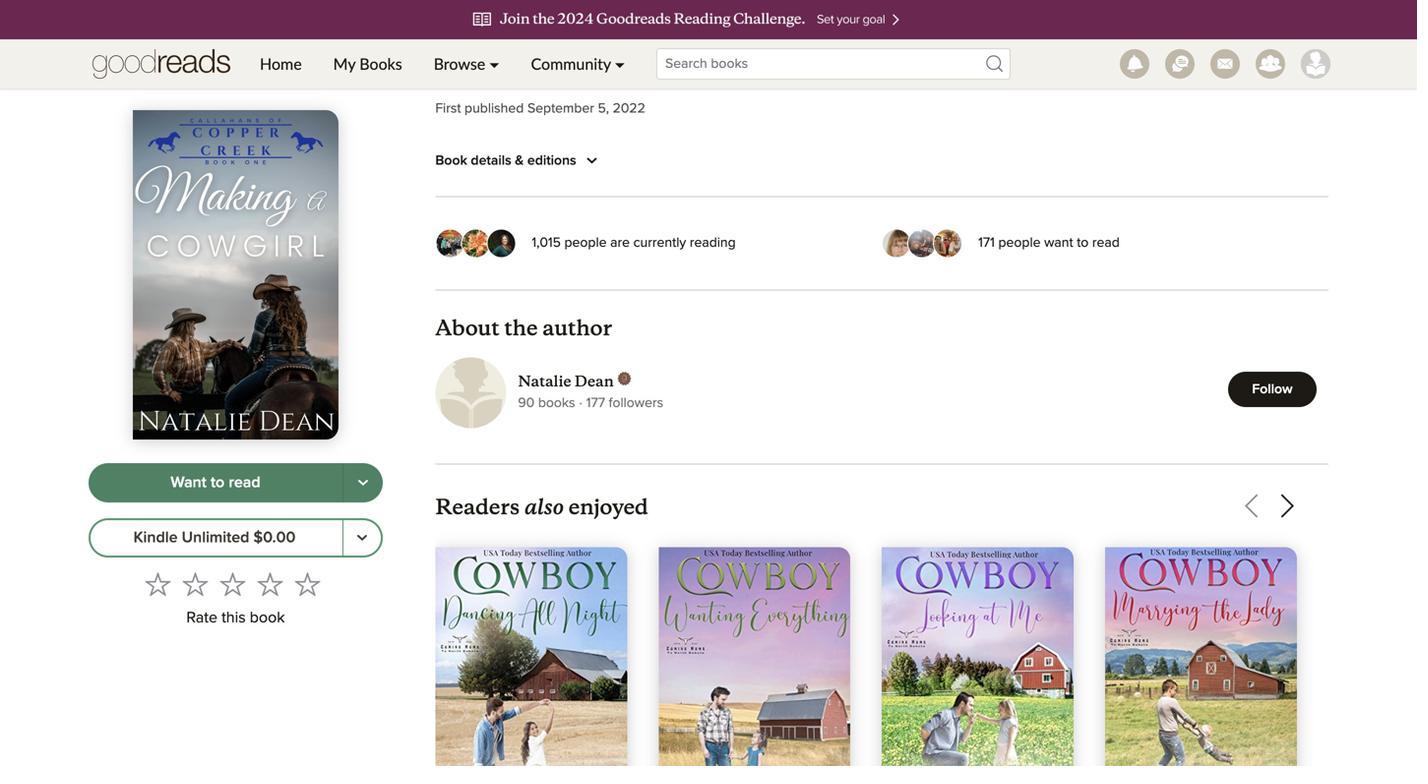 Task type: describe. For each thing, give the bounding box(es) containing it.
1 book cover image from the left
[[435, 548, 627, 767]]

genres
[[435, 33, 479, 47]]

kindle unlimited $0.00 link
[[89, 519, 343, 558]]

first
[[435, 102, 461, 116]]

browse ▾
[[434, 54, 500, 73]]

first published september 5, 2022
[[435, 102, 646, 116]]

westerns link
[[595, 30, 653, 50]]

&
[[515, 154, 524, 168]]

contemporary link
[[495, 30, 583, 50]]

90
[[518, 397, 535, 410]]

people for 171
[[999, 236, 1041, 250]]

read inside button
[[229, 475, 261, 491]]

community ▾ link
[[515, 39, 641, 89]]

book details & editions button
[[435, 149, 604, 173]]

browse
[[434, 54, 485, 73]]

follow button
[[1228, 372, 1317, 408]]

author
[[542, 315, 612, 342]]

dean
[[575, 373, 614, 391]]

my books link
[[318, 39, 418, 89]]

2 book cover image from the left
[[659, 548, 851, 767]]

book
[[435, 154, 467, 168]]

to inside button
[[211, 475, 225, 491]]

home
[[260, 54, 302, 73]]

3 book cover image from the left
[[882, 548, 1074, 767]]

want to read
[[171, 475, 261, 491]]

goodreads author image
[[618, 372, 632, 386]]

westerns
[[595, 33, 653, 47]]

september
[[528, 102, 594, 116]]

readers also enjoyed
[[435, 490, 648, 521]]

books
[[538, 397, 575, 410]]

Search by book title or ISBN text field
[[657, 48, 1011, 80]]

about the author
[[435, 315, 612, 342]]

▾ for browse ▾
[[489, 54, 500, 73]]

published
[[465, 102, 524, 116]]

book details & editions
[[435, 154, 576, 168]]

177
[[586, 397, 605, 410]]

home link
[[244, 39, 318, 89]]

rate this book
[[186, 611, 285, 626]]

books
[[360, 54, 402, 73]]

contemporary
[[495, 33, 583, 47]]

details
[[471, 154, 512, 168]]

natalie
[[518, 373, 571, 391]]

this
[[222, 611, 246, 626]]

171 people want to read
[[979, 236, 1120, 250]]

4 book cover image from the left
[[1105, 548, 1297, 767]]

editions
[[527, 154, 576, 168]]

natalie dean
[[518, 373, 614, 391]]

$0.00
[[254, 530, 296, 546]]

community
[[531, 54, 611, 73]]

profile image for natalie dean. image
[[435, 358, 506, 429]]

readers
[[435, 494, 520, 521]]



Task type: vqa. For each thing, say whether or not it's contained in the screenshot.
100
no



Task type: locate. For each thing, give the bounding box(es) containing it.
1 horizontal spatial ▾
[[615, 54, 625, 73]]

the
[[504, 315, 538, 342]]

unlimited
[[182, 530, 249, 546]]

want
[[1044, 236, 1073, 250]]

0 horizontal spatial people
[[565, 236, 607, 250]]

1 vertical spatial to
[[211, 475, 225, 491]]

want to read button
[[89, 464, 343, 503]]

1,015
[[532, 236, 561, 250]]

0 horizontal spatial to
[[211, 475, 225, 491]]

▾ down westerns "link"
[[615, 54, 625, 73]]

are
[[610, 236, 630, 250]]

book
[[250, 611, 285, 626]]

browse ▾ link
[[418, 39, 515, 89]]

2022
[[613, 102, 646, 116]]

0 horizontal spatial ▾
[[489, 54, 500, 73]]

to
[[1077, 236, 1089, 250], [211, 475, 225, 491]]

2 ▾ from the left
[[615, 54, 625, 73]]

rate 3 out of 5 image
[[220, 572, 246, 597]]

1 people from the left
[[565, 236, 607, 250]]

my
[[333, 54, 356, 73]]

1 horizontal spatial to
[[1077, 236, 1089, 250]]

0 vertical spatial to
[[1077, 236, 1089, 250]]

community ▾
[[531, 54, 625, 73]]

rating 0 out of 5 group
[[139, 566, 326, 603]]

read
[[1093, 236, 1120, 250], [229, 475, 261, 491]]

90 books
[[518, 397, 575, 410]]

profile image for bob builder. image
[[1301, 49, 1331, 79]]

to right the want
[[1077, 236, 1089, 250]]

rate this book element
[[89, 566, 383, 634]]

people
[[565, 236, 607, 250], [999, 236, 1041, 250]]

None search field
[[641, 48, 1027, 80]]

enjoyed
[[569, 494, 648, 521]]

▾ right browse
[[489, 54, 500, 73]]

171
[[979, 236, 995, 250]]

rate 5 out of 5 image
[[295, 572, 320, 597]]

people for 1,015
[[565, 236, 607, 250]]

5,
[[598, 102, 609, 116]]

1 ▾ from the left
[[489, 54, 500, 73]]

book cover image
[[435, 548, 627, 767], [659, 548, 851, 767], [882, 548, 1074, 767], [1105, 548, 1297, 767]]

people right the 171
[[999, 236, 1041, 250]]

read right the want
[[1093, 236, 1120, 250]]

0 horizontal spatial read
[[229, 475, 261, 491]]

rate
[[186, 611, 217, 626]]

kindle unlimited $0.00
[[133, 530, 296, 546]]

kindle
[[133, 530, 178, 546]]

2 people from the left
[[999, 236, 1041, 250]]

reading
[[690, 236, 736, 250]]

177 followers
[[586, 397, 664, 410]]

1 vertical spatial read
[[229, 475, 261, 491]]

to right "want"
[[211, 475, 225, 491]]

rate 2 out of 5 image
[[183, 572, 208, 597]]

also
[[525, 490, 564, 521]]

1 horizontal spatial people
[[999, 236, 1041, 250]]

followers
[[609, 397, 664, 410]]

1,015 people are currently reading
[[532, 236, 736, 250]]

▾
[[489, 54, 500, 73], [615, 54, 625, 73]]

my books
[[333, 54, 402, 73]]

currently
[[634, 236, 686, 250]]

about
[[435, 315, 500, 342]]

follow
[[1252, 383, 1293, 397]]

rate 4 out of 5 image
[[257, 572, 283, 597]]

read right "want"
[[229, 475, 261, 491]]

want
[[171, 475, 207, 491]]

people left are
[[565, 236, 607, 250]]

1 horizontal spatial read
[[1093, 236, 1120, 250]]

0 vertical spatial read
[[1093, 236, 1120, 250]]

rate 1 out of 5 image
[[145, 572, 171, 597]]

natalie dean link
[[518, 372, 664, 392]]

home image
[[93, 39, 230, 89]]

▾ for community ▾
[[615, 54, 625, 73]]



